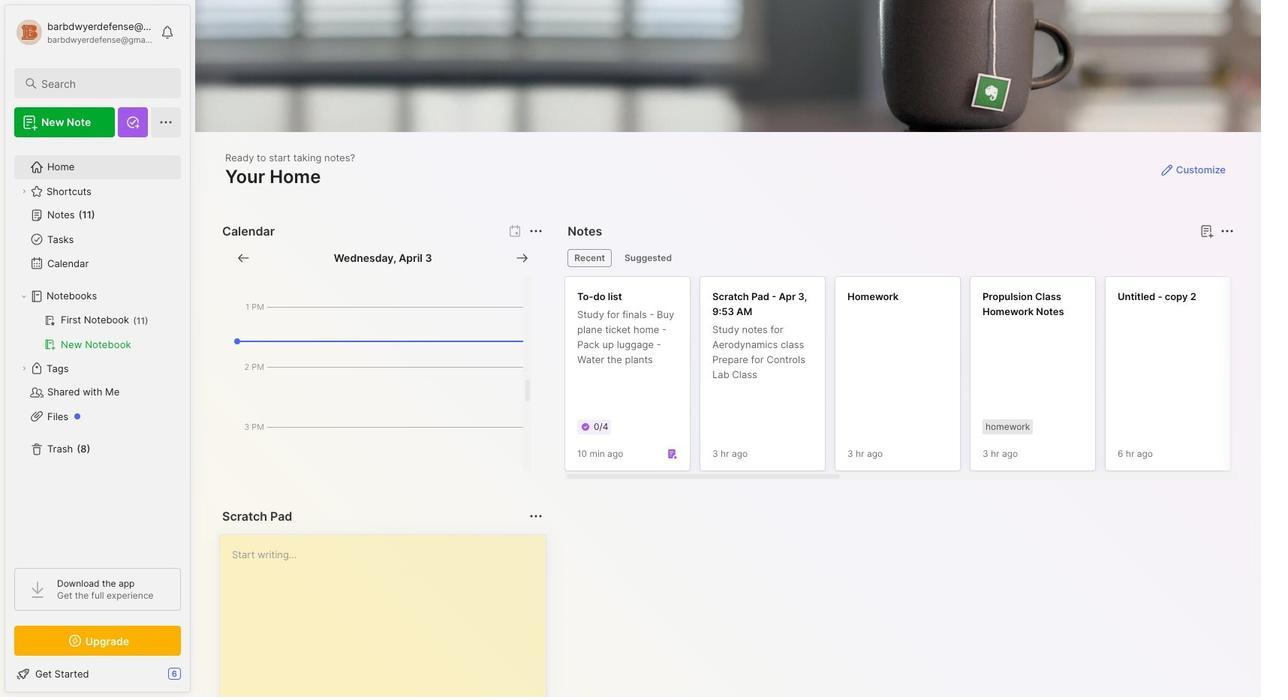 Task type: vqa. For each thing, say whether or not it's contained in the screenshot.
2024 field
no



Task type: describe. For each thing, give the bounding box(es) containing it.
2 tab from the left
[[618, 249, 679, 267]]

group inside tree
[[14, 309, 180, 357]]

tree inside main element
[[5, 146, 190, 555]]

Search text field
[[41, 77, 167, 91]]

1 more actions image from the left
[[527, 222, 545, 240]]

2 more actions image from the left
[[1219, 222, 1237, 240]]

Account field
[[14, 17, 153, 47]]

expand notebooks image
[[20, 292, 29, 301]]

more actions image
[[527, 508, 545, 526]]

click to collapse image
[[190, 670, 201, 688]]

main element
[[0, 0, 195, 697]]

none search field inside main element
[[41, 74, 167, 92]]



Task type: locate. For each thing, give the bounding box(es) containing it.
tab
[[568, 249, 612, 267], [618, 249, 679, 267]]

1 horizontal spatial tab
[[618, 249, 679, 267]]

row group
[[565, 276, 1261, 481]]

expand tags image
[[20, 364, 29, 373]]

0 horizontal spatial tab
[[568, 249, 612, 267]]

1 horizontal spatial more actions image
[[1219, 222, 1237, 240]]

None search field
[[41, 74, 167, 92]]

group
[[14, 309, 180, 357]]

1 tab from the left
[[568, 249, 612, 267]]

more actions image
[[527, 222, 545, 240], [1219, 222, 1237, 240]]

Help and Learning task checklist field
[[5, 662, 190, 686]]

Choose date to view field
[[334, 251, 432, 266]]

More actions field
[[526, 221, 547, 242], [1217, 221, 1238, 242], [526, 506, 547, 527]]

tree
[[5, 146, 190, 555]]

tab list
[[568, 249, 1232, 267]]

Start writing… text field
[[232, 535, 545, 697]]

0 horizontal spatial more actions image
[[527, 222, 545, 240]]



